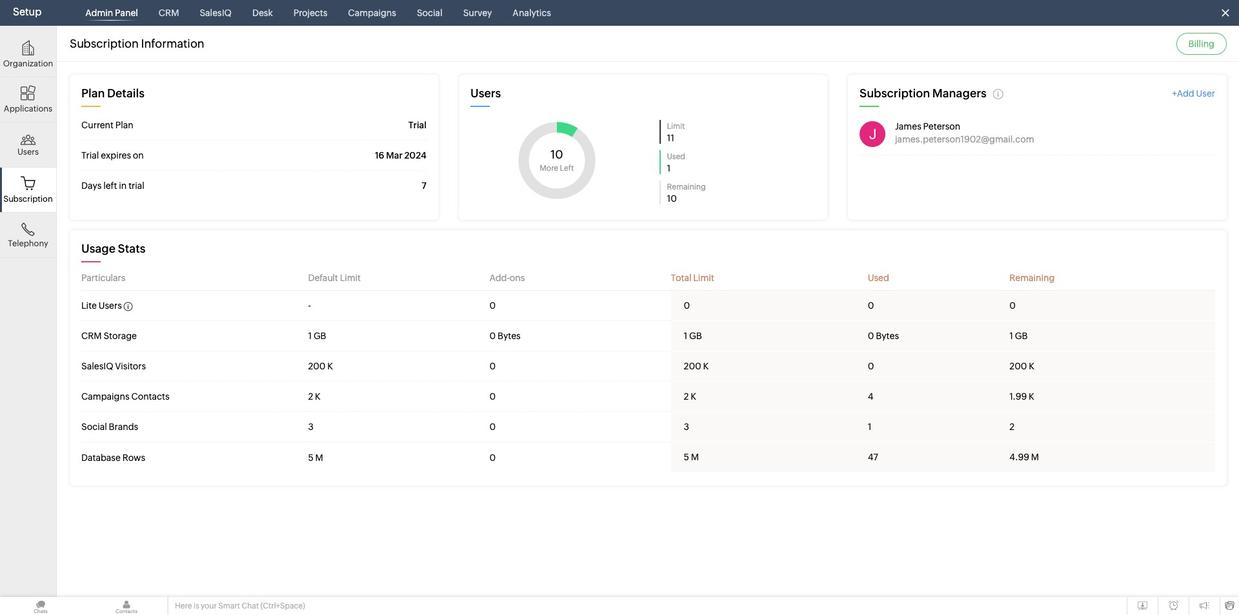 Task type: vqa. For each thing, say whether or not it's contained in the screenshot.


Task type: locate. For each thing, give the bounding box(es) containing it.
0 horizontal spatial 1 gb
[[308, 331, 326, 341]]

1 horizontal spatial 5
[[684, 452, 689, 463]]

crm left storage at the bottom
[[81, 331, 102, 341]]

+add user
[[1172, 88, 1215, 99]]

telephony link
[[0, 213, 56, 258]]

is
[[194, 602, 199, 611]]

salesiq down crm storage
[[81, 361, 113, 372]]

used inside used 1 remaining 10
[[667, 152, 685, 161]]

trial left expires
[[81, 150, 99, 161]]

2 horizontal spatial m
[[1031, 452, 1039, 463]]

used for used 1 remaining 10
[[667, 152, 685, 161]]

0 horizontal spatial subscription
[[3, 194, 53, 204]]

plan right current
[[115, 120, 133, 130]]

0 vertical spatial plan
[[81, 86, 105, 100]]

0 vertical spatial trial
[[408, 120, 427, 130]]

1 vertical spatial subscription
[[860, 86, 930, 100]]

limit right default
[[340, 273, 361, 283]]

contacts image
[[86, 598, 167, 616]]

limit right total
[[693, 273, 714, 283]]

0 horizontal spatial trial
[[81, 150, 99, 161]]

1 vertical spatial plan
[[115, 120, 133, 130]]

social inside social link
[[417, 8, 442, 18]]

subscription
[[70, 37, 139, 50], [860, 86, 930, 100], [3, 194, 53, 204]]

contacts
[[131, 392, 169, 402]]

-
[[308, 301, 311, 311]]

used 1 remaining 10
[[667, 152, 706, 204]]

1 gb from the left
[[314, 331, 326, 341]]

1 horizontal spatial used
[[868, 273, 889, 283]]

2 horizontal spatial 200
[[1009, 361, 1027, 372]]

0 horizontal spatial 10
[[550, 148, 563, 162]]

2
[[308, 392, 313, 402], [684, 392, 689, 402], [1009, 422, 1015, 432]]

1 vertical spatial remaining
[[1009, 273, 1055, 283]]

1 gb up 1.99
[[1009, 331, 1028, 341]]

bytes
[[498, 331, 521, 341], [876, 331, 899, 341]]

salesiq visitors
[[81, 361, 146, 372]]

users inside users link
[[17, 147, 39, 157]]

2 horizontal spatial subscription
[[860, 86, 930, 100]]

1 horizontal spatial 1 gb
[[684, 331, 702, 341]]

1 horizontal spatial 10
[[667, 193, 677, 204]]

0 horizontal spatial 2
[[308, 392, 313, 402]]

1 up 1.99
[[1009, 331, 1013, 341]]

1 gb down -
[[308, 331, 326, 341]]

campaigns for campaigns contacts
[[81, 392, 129, 402]]

2 horizontal spatial gb
[[1015, 331, 1028, 341]]

crm for crm
[[159, 8, 179, 18]]

trial for trial
[[408, 120, 427, 130]]

0 bytes up 4
[[868, 331, 899, 341]]

0 horizontal spatial 200
[[308, 361, 326, 372]]

1 horizontal spatial crm
[[159, 8, 179, 18]]

storage
[[104, 331, 137, 341]]

0 horizontal spatial gb
[[314, 331, 326, 341]]

0 vertical spatial users
[[470, 86, 501, 100]]

subscription up telephony 'link'
[[3, 194, 53, 204]]

0 horizontal spatial remaining
[[667, 182, 706, 191]]

200 k
[[308, 361, 333, 372], [684, 361, 709, 372], [1009, 361, 1034, 372]]

0 horizontal spatial crm
[[81, 331, 102, 341]]

2 horizontal spatial limit
[[693, 273, 714, 283]]

10 more left
[[540, 148, 574, 173]]

salesiq for salesiq visitors
[[81, 361, 113, 372]]

0 vertical spatial campaigns
[[348, 8, 396, 18]]

salesiq inside salesiq link
[[200, 8, 232, 18]]

1 down 11 on the top
[[667, 163, 671, 173]]

0 horizontal spatial 3
[[308, 422, 313, 432]]

admin panel
[[85, 8, 138, 18]]

1 vertical spatial trial
[[81, 150, 99, 161]]

1 horizontal spatial remaining
[[1009, 273, 1055, 283]]

2 bytes from the left
[[876, 331, 899, 341]]

2 horizontal spatial 200 k
[[1009, 361, 1034, 372]]

limit up 11 on the top
[[667, 122, 685, 131]]

current plan
[[81, 120, 133, 130]]

3 1 gb from the left
[[1009, 331, 1028, 341]]

2 vertical spatial users
[[99, 301, 122, 311]]

crm
[[159, 8, 179, 18], [81, 331, 102, 341]]

1 horizontal spatial bytes
[[876, 331, 899, 341]]

2 k
[[308, 392, 321, 402], [684, 392, 696, 402]]

1 vertical spatial used
[[868, 273, 889, 283]]

trial expires on
[[81, 150, 144, 161]]

social left brands
[[81, 422, 107, 432]]

1 horizontal spatial subscription
[[70, 37, 139, 50]]

1 vertical spatial social
[[81, 422, 107, 432]]

1 horizontal spatial campaigns
[[348, 8, 396, 18]]

remaining
[[667, 182, 706, 191], [1009, 273, 1055, 283]]

analytics
[[513, 8, 551, 18]]

1 horizontal spatial gb
[[689, 331, 702, 341]]

0 vertical spatial salesiq
[[200, 8, 232, 18]]

salesiq right crm link
[[200, 8, 232, 18]]

social left survey
[[417, 8, 442, 18]]

5 m
[[684, 452, 699, 463], [308, 453, 323, 463]]

1 vertical spatial campaigns
[[81, 392, 129, 402]]

gb down total limit
[[689, 331, 702, 341]]

analytics link
[[507, 0, 556, 26]]

james
[[895, 121, 921, 132]]

campaigns up 'social brands'
[[81, 392, 129, 402]]

1 horizontal spatial 200
[[684, 361, 701, 372]]

1 2 k from the left
[[308, 392, 321, 402]]

0 vertical spatial subscription
[[70, 37, 139, 50]]

smart
[[218, 602, 240, 611]]

visitors
[[115, 361, 146, 372]]

gb up 1.99 k
[[1015, 331, 1028, 341]]

plan
[[81, 86, 105, 100], [115, 120, 133, 130]]

1 vertical spatial crm
[[81, 331, 102, 341]]

1 horizontal spatial 200 k
[[684, 361, 709, 372]]

james.peterson1902@gmail.com
[[895, 134, 1034, 145]]

1 horizontal spatial m
[[691, 452, 699, 463]]

2 0 bytes from the left
[[868, 331, 899, 341]]

subscription for subscription information
[[70, 37, 139, 50]]

crm up information at left top
[[159, 8, 179, 18]]

current
[[81, 120, 114, 130]]

2 2 k from the left
[[684, 392, 696, 402]]

(ctrl+space)
[[260, 602, 305, 611]]

1 horizontal spatial social
[[417, 8, 442, 18]]

0 vertical spatial crm
[[159, 8, 179, 18]]

0 horizontal spatial 2 k
[[308, 392, 321, 402]]

0 horizontal spatial campaigns
[[81, 392, 129, 402]]

0 horizontal spatial used
[[667, 152, 685, 161]]

1 vertical spatial users
[[17, 147, 39, 157]]

10 up more on the top left
[[550, 148, 563, 162]]

0 bytes down the add-ons
[[489, 331, 521, 341]]

1 m from the left
[[691, 452, 699, 463]]

survey
[[463, 8, 492, 18]]

admin panel link
[[80, 0, 143, 26]]

usage stats
[[81, 242, 146, 256]]

projects link
[[288, 0, 333, 26]]

limit
[[667, 122, 685, 131], [340, 273, 361, 283], [693, 273, 714, 283]]

0 vertical spatial used
[[667, 152, 685, 161]]

0 bytes
[[489, 331, 521, 341], [868, 331, 899, 341]]

0 horizontal spatial salesiq
[[81, 361, 113, 372]]

1 horizontal spatial salesiq
[[200, 8, 232, 18]]

managers
[[932, 86, 987, 100]]

0 horizontal spatial 5 m
[[308, 453, 323, 463]]

0
[[489, 301, 496, 311], [684, 301, 690, 311], [868, 301, 874, 311], [1009, 301, 1016, 311], [489, 331, 496, 341], [868, 331, 874, 341], [489, 361, 496, 372], [868, 361, 874, 372], [489, 392, 496, 402], [489, 422, 496, 432], [489, 453, 496, 463]]

1 horizontal spatial 0 bytes
[[868, 331, 899, 341]]

2024
[[404, 150, 427, 161]]

1 horizontal spatial users
[[99, 301, 122, 311]]

0 horizontal spatial bytes
[[498, 331, 521, 341]]

0 horizontal spatial m
[[315, 453, 323, 463]]

1 inside used 1 remaining 10
[[667, 163, 671, 173]]

16
[[375, 150, 384, 161]]

limit for total limit
[[693, 273, 714, 283]]

0 vertical spatial social
[[417, 8, 442, 18]]

salesiq link
[[195, 0, 237, 26]]

subscription up james
[[860, 86, 930, 100]]

campaigns
[[348, 8, 396, 18], [81, 392, 129, 402]]

james peterson james.peterson1902@gmail.com
[[895, 121, 1034, 145]]

social for social brands
[[81, 422, 107, 432]]

crm for crm storage
[[81, 331, 102, 341]]

0 horizontal spatial limit
[[340, 273, 361, 283]]

here
[[175, 602, 192, 611]]

10 down 11 on the top
[[667, 193, 677, 204]]

1 vertical spatial 10
[[667, 193, 677, 204]]

3 gb from the left
[[1015, 331, 1028, 341]]

trial up 2024
[[408, 120, 427, 130]]

0 horizontal spatial 0 bytes
[[489, 331, 521, 341]]

1 vertical spatial salesiq
[[81, 361, 113, 372]]

0 horizontal spatial plan
[[81, 86, 105, 100]]

salesiq
[[200, 8, 232, 18], [81, 361, 113, 372]]

used for used
[[868, 273, 889, 283]]

0 vertical spatial remaining
[[667, 182, 706, 191]]

0 horizontal spatial 5
[[308, 453, 313, 463]]

in
[[119, 181, 127, 191]]

limit 11
[[667, 122, 685, 143]]

1 horizontal spatial 2 k
[[684, 392, 696, 402]]

4.99 m
[[1009, 452, 1039, 463]]

organization link
[[0, 32, 56, 77]]

0 vertical spatial 10
[[550, 148, 563, 162]]

0 horizontal spatial social
[[81, 422, 107, 432]]

200
[[308, 361, 326, 372], [684, 361, 701, 372], [1009, 361, 1027, 372]]

ons
[[510, 273, 525, 283]]

subscription down admin
[[70, 37, 139, 50]]

crm link
[[153, 0, 184, 26]]

days left in trial
[[81, 181, 144, 191]]

1
[[667, 163, 671, 173], [308, 331, 312, 341], [684, 331, 687, 341], [1009, 331, 1013, 341], [868, 422, 871, 432]]

1 gb down total limit
[[684, 331, 702, 341]]

1 horizontal spatial 2
[[684, 392, 689, 402]]

campaigns left social link
[[348, 8, 396, 18]]

4.99
[[1009, 452, 1029, 463]]

gb down default
[[314, 331, 326, 341]]

1 down total
[[684, 331, 687, 341]]

1 horizontal spatial 3
[[684, 422, 689, 432]]

social for social
[[417, 8, 442, 18]]

1 horizontal spatial 5 m
[[684, 452, 699, 463]]

expires
[[101, 150, 131, 161]]

1 horizontal spatial trial
[[408, 120, 427, 130]]

0 horizontal spatial 200 k
[[308, 361, 333, 372]]

k
[[327, 361, 333, 372], [703, 361, 709, 372], [1029, 361, 1034, 372], [315, 392, 321, 402], [691, 392, 696, 402], [1029, 392, 1034, 402]]

social
[[417, 8, 442, 18], [81, 422, 107, 432]]

subscription for subscription managers
[[860, 86, 930, 100]]

2 horizontal spatial 1 gb
[[1009, 331, 1028, 341]]

plan up current
[[81, 86, 105, 100]]

used
[[667, 152, 685, 161], [868, 273, 889, 283]]

0 horizontal spatial users
[[17, 147, 39, 157]]



Task type: describe. For each thing, give the bounding box(es) containing it.
particulars
[[81, 273, 125, 283]]

2 5 m from the left
[[308, 453, 323, 463]]

applications
[[4, 104, 52, 113]]

mar
[[386, 150, 403, 161]]

your
[[201, 602, 217, 611]]

3 200 from the left
[[1009, 361, 1027, 372]]

2 200 k from the left
[[684, 361, 709, 372]]

11
[[667, 133, 674, 143]]

3 m from the left
[[315, 453, 323, 463]]

desk link
[[247, 0, 278, 26]]

add-ons
[[489, 273, 525, 283]]

2 3 from the left
[[684, 422, 689, 432]]

subscription information
[[70, 37, 204, 50]]

+add
[[1172, 88, 1194, 99]]

7
[[422, 181, 427, 191]]

1 down -
[[308, 331, 312, 341]]

more
[[540, 164, 558, 173]]

subscription managers
[[860, 86, 987, 100]]

here is your smart chat (ctrl+space)
[[175, 602, 305, 611]]

chats image
[[0, 598, 81, 616]]

organization
[[3, 59, 53, 68]]

1 horizontal spatial plan
[[115, 120, 133, 130]]

database rows
[[81, 453, 145, 463]]

billing link
[[1176, 33, 1227, 55]]

2 horizontal spatial users
[[470, 86, 501, 100]]

chat
[[242, 602, 259, 611]]

2 1 gb from the left
[[684, 331, 702, 341]]

left
[[103, 181, 117, 191]]

trial for trial expires on
[[81, 150, 99, 161]]

4
[[868, 392, 873, 402]]

on
[[133, 150, 144, 161]]

rows
[[122, 453, 145, 463]]

campaigns for campaigns
[[348, 8, 396, 18]]

campaigns link
[[343, 0, 401, 26]]

user
[[1196, 88, 1215, 99]]

1 200 k from the left
[[308, 361, 333, 372]]

10 inside used 1 remaining 10
[[667, 193, 677, 204]]

database
[[81, 453, 121, 463]]

1.99 k
[[1009, 392, 1034, 402]]

2 m from the left
[[1031, 452, 1039, 463]]

add-
[[489, 273, 510, 283]]

1 5 m from the left
[[684, 452, 699, 463]]

1 5 from the left
[[684, 452, 689, 463]]

1 3 from the left
[[308, 422, 313, 432]]

1 bytes from the left
[[498, 331, 521, 341]]

1 horizontal spatial limit
[[667, 122, 685, 131]]

details
[[107, 86, 145, 100]]

2 200 from the left
[[684, 361, 701, 372]]

telephony
[[8, 238, 48, 248]]

billing
[[1188, 39, 1214, 49]]

social brands
[[81, 422, 138, 432]]

3 200 k from the left
[[1009, 361, 1034, 372]]

trial
[[129, 181, 144, 191]]

2 vertical spatial subscription
[[3, 194, 53, 204]]

10 inside 10 more left
[[550, 148, 563, 162]]

applications link
[[0, 77, 56, 123]]

1 1 gb from the left
[[308, 331, 326, 341]]

1 down 4
[[868, 422, 871, 432]]

lite
[[81, 301, 97, 311]]

1 200 from the left
[[308, 361, 326, 372]]

1 0 bytes from the left
[[489, 331, 521, 341]]

brands
[[109, 422, 138, 432]]

users link
[[0, 123, 56, 168]]

default
[[308, 273, 338, 283]]

peterson
[[923, 121, 960, 132]]

information
[[141, 37, 204, 50]]

total limit
[[671, 273, 714, 283]]

default limit
[[308, 273, 361, 283]]

salesiq for salesiq
[[200, 8, 232, 18]]

admin
[[85, 8, 113, 18]]

panel
[[115, 8, 138, 18]]

2 gb from the left
[[689, 331, 702, 341]]

1.99
[[1009, 392, 1027, 402]]

setup
[[13, 6, 42, 18]]

social link
[[412, 0, 448, 26]]

47
[[868, 452, 878, 463]]

2 5 from the left
[[308, 453, 313, 463]]

total
[[671, 273, 691, 283]]

subscription link
[[0, 168, 56, 213]]

plan details
[[81, 86, 145, 100]]

usage
[[81, 242, 116, 256]]

+add user link
[[1172, 88, 1215, 99]]

limit for default limit
[[340, 273, 361, 283]]

days
[[81, 181, 102, 191]]

projects
[[293, 8, 327, 18]]

campaigns contacts
[[81, 392, 169, 402]]

stats
[[118, 242, 146, 256]]

crm storage
[[81, 331, 137, 341]]

survey link
[[458, 0, 497, 26]]

16 mar 2024
[[375, 150, 427, 161]]

left
[[560, 164, 574, 173]]

desk
[[252, 8, 273, 18]]

2 horizontal spatial 2
[[1009, 422, 1015, 432]]

lite users
[[81, 301, 124, 311]]



